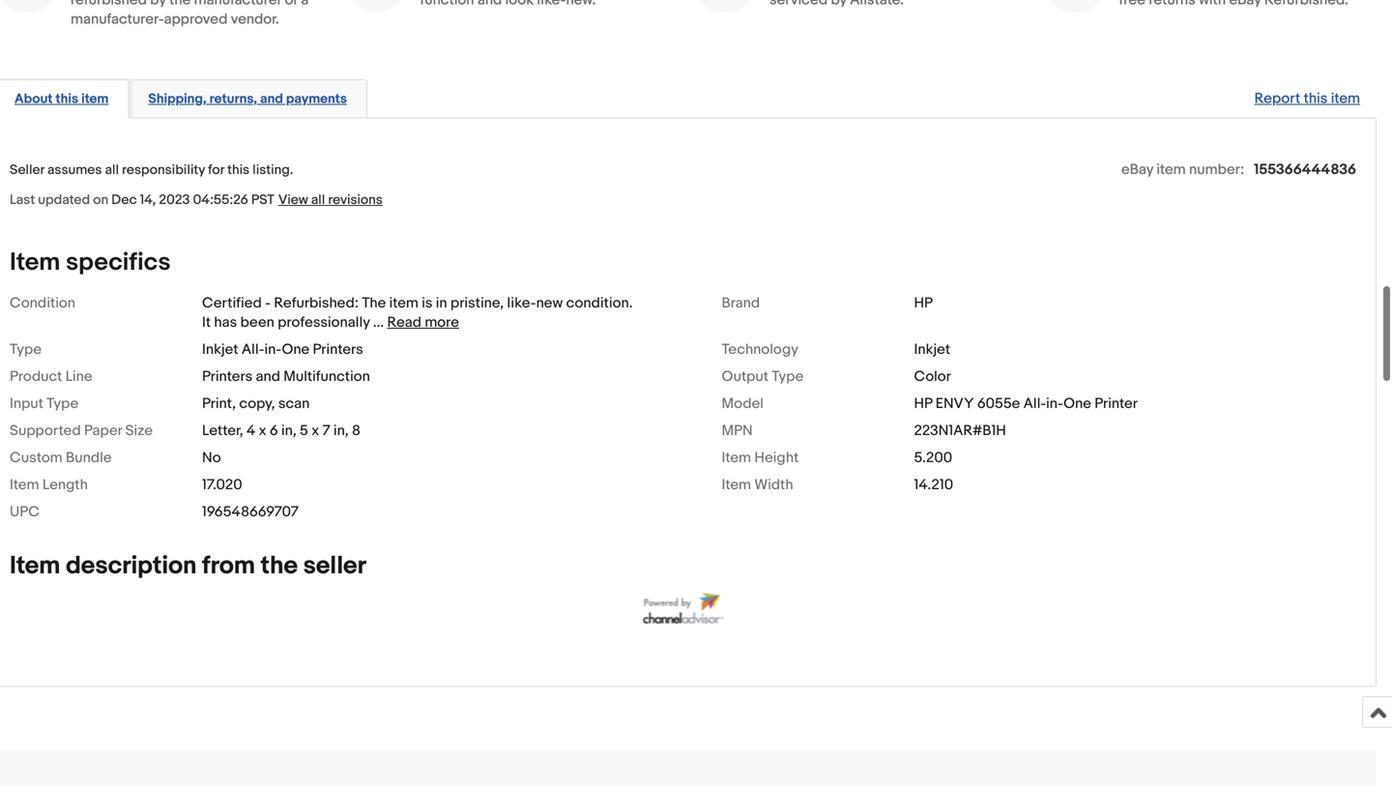 Task type: describe. For each thing, give the bounding box(es) containing it.
professionally
[[278, 314, 370, 332]]

from
[[202, 552, 255, 582]]

223n1ar#b1h
[[915, 422, 1007, 440]]

2 in, from the left
[[334, 422, 349, 440]]

line
[[66, 368, 92, 386]]

model
[[722, 395, 764, 413]]

input
[[10, 395, 43, 413]]

description
[[66, 552, 197, 582]]

item specifics
[[10, 248, 171, 278]]

width
[[755, 477, 794, 494]]

dec
[[111, 192, 137, 209]]

last updated on dec 14, 2023 04:55:26 pst view all revisions
[[10, 192, 383, 209]]

item for item description from the seller
[[10, 552, 60, 582]]

like-
[[507, 295, 536, 312]]

hp for hp envy 6055e all-in-one printer
[[915, 395, 933, 413]]

brand
[[722, 295, 760, 312]]

about
[[15, 91, 53, 107]]

read more
[[387, 314, 459, 332]]

updated
[[38, 192, 90, 209]]

this for report
[[1305, 90, 1329, 107]]

report this item
[[1255, 90, 1361, 107]]

6
[[270, 422, 278, 440]]

seller assumes all responsibility for this listing.
[[10, 162, 293, 179]]

tab list containing about this item
[[0, 75, 1377, 119]]

04:55:26
[[193, 192, 248, 209]]

inkjet for inkjet
[[915, 341, 951, 359]]

0 horizontal spatial printers
[[202, 368, 253, 386]]

printers and multifunction
[[202, 368, 370, 386]]

item right report
[[1332, 90, 1361, 107]]

read
[[387, 314, 422, 332]]

8
[[352, 422, 361, 440]]

color
[[915, 368, 952, 386]]

bundle
[[66, 450, 112, 467]]

custom bundle
[[10, 450, 112, 467]]

item inside certified - refurbished: the item is in pristine, like-new condition. it has been professionally ...
[[389, 295, 419, 312]]

printer
[[1095, 395, 1138, 413]]

custom
[[10, 450, 63, 467]]

item length
[[10, 477, 88, 494]]

0 vertical spatial one
[[282, 341, 310, 359]]

5.200
[[915, 450, 953, 467]]

view
[[278, 192, 308, 209]]

type for output type
[[772, 368, 804, 386]]

assumes
[[47, 162, 102, 179]]

letter,
[[202, 422, 243, 440]]

envy
[[936, 395, 975, 413]]

0 horizontal spatial in-
[[265, 341, 282, 359]]

196548669707
[[202, 504, 299, 521]]

shipping, returns, and payments
[[148, 91, 347, 107]]

returns,
[[210, 91, 257, 107]]

and inside button
[[260, 91, 283, 107]]

responsibility
[[122, 162, 205, 179]]

refurbished:
[[274, 295, 359, 312]]

0 horizontal spatial type
[[10, 341, 42, 359]]

specifics
[[66, 248, 171, 278]]

14,
[[140, 192, 156, 209]]

1 in, from the left
[[282, 422, 297, 440]]

item right ebay
[[1157, 161, 1187, 179]]

item width
[[722, 477, 794, 494]]

item height
[[722, 450, 799, 467]]

for
[[208, 162, 224, 179]]

output
[[722, 368, 769, 386]]

item inside button
[[81, 91, 109, 107]]

multifunction
[[284, 368, 370, 386]]

copy,
[[239, 395, 275, 413]]

ebay
[[1122, 161, 1154, 179]]

ebay item number: 155366444836
[[1122, 161, 1357, 179]]

condition.
[[566, 295, 633, 312]]

on
[[93, 192, 108, 209]]

upc
[[10, 504, 39, 521]]



Task type: vqa. For each thing, say whether or not it's contained in the screenshot.


Task type: locate. For each thing, give the bounding box(es) containing it.
1 horizontal spatial in,
[[334, 422, 349, 440]]

product
[[10, 368, 62, 386]]

...
[[373, 314, 384, 332]]

1 horizontal spatial all
[[311, 192, 325, 209]]

this right about
[[56, 91, 78, 107]]

type for input type
[[47, 395, 79, 413]]

print, copy, scan
[[202, 395, 310, 413]]

supported paper size
[[10, 422, 153, 440]]

1 horizontal spatial type
[[47, 395, 79, 413]]

new
[[536, 295, 563, 312]]

0 vertical spatial type
[[10, 341, 42, 359]]

product line
[[10, 368, 92, 386]]

1 horizontal spatial inkjet
[[915, 341, 951, 359]]

view all revisions link
[[275, 191, 383, 209]]

is
[[422, 295, 433, 312]]

shipping,
[[148, 91, 207, 107]]

inkjet up the color
[[915, 341, 951, 359]]

item
[[1332, 90, 1361, 107], [81, 91, 109, 107], [1157, 161, 1187, 179], [389, 295, 419, 312]]

all up the on
[[105, 162, 119, 179]]

1 vertical spatial one
[[1064, 395, 1092, 413]]

0 horizontal spatial x
[[259, 422, 267, 440]]

condition
[[10, 295, 75, 312]]

in-
[[265, 341, 282, 359], [1047, 395, 1064, 413]]

item description from the seller
[[10, 552, 367, 582]]

0 horizontal spatial all
[[105, 162, 119, 179]]

2 vertical spatial type
[[47, 395, 79, 413]]

hp envy 6055e all-in-one printer
[[915, 395, 1138, 413]]

printers up print,
[[202, 368, 253, 386]]

item for item width
[[722, 477, 752, 494]]

number:
[[1190, 161, 1245, 179]]

1 vertical spatial and
[[256, 368, 280, 386]]

the
[[362, 295, 386, 312]]

pst
[[251, 192, 275, 209]]

item
[[10, 248, 60, 278], [722, 450, 752, 467], [10, 477, 39, 494], [722, 477, 752, 494], [10, 552, 60, 582]]

hp up the color
[[915, 295, 933, 312]]

1 horizontal spatial x
[[312, 422, 319, 440]]

in- up printers and multifunction
[[265, 341, 282, 359]]

0 vertical spatial hp
[[915, 295, 933, 312]]

in, right 6 in the left bottom of the page
[[282, 422, 297, 440]]

this for about
[[56, 91, 78, 107]]

1 horizontal spatial this
[[227, 162, 250, 179]]

the
[[261, 552, 298, 582]]

been
[[240, 314, 275, 332]]

one
[[282, 341, 310, 359], [1064, 395, 1092, 413]]

item up read
[[389, 295, 419, 312]]

one left printer
[[1064, 395, 1092, 413]]

and up copy,
[[256, 368, 280, 386]]

0 horizontal spatial in,
[[282, 422, 297, 440]]

1 horizontal spatial all-
[[1024, 395, 1047, 413]]

all- right 6055e
[[1024, 395, 1047, 413]]

output type
[[722, 368, 804, 386]]

certified
[[202, 295, 262, 312]]

1 vertical spatial in-
[[1047, 395, 1064, 413]]

x left 6 in the left bottom of the page
[[259, 422, 267, 440]]

all right view
[[311, 192, 325, 209]]

revisions
[[328, 192, 383, 209]]

type up product
[[10, 341, 42, 359]]

1 hp from the top
[[915, 295, 933, 312]]

this inside button
[[56, 91, 78, 107]]

this
[[1305, 90, 1329, 107], [56, 91, 78, 107], [227, 162, 250, 179]]

read more button
[[387, 314, 459, 332]]

6055e
[[978, 395, 1021, 413]]

0 vertical spatial in-
[[265, 341, 282, 359]]

it
[[202, 314, 211, 332]]

report
[[1255, 90, 1301, 107]]

item for item length
[[10, 477, 39, 494]]

and right returns,
[[260, 91, 283, 107]]

pristine,
[[451, 295, 504, 312]]

technology
[[722, 341, 799, 359]]

certified - refurbished: the item is in pristine, like-new condition. it has been professionally ...
[[202, 295, 633, 332]]

all- down been
[[242, 341, 265, 359]]

1 x from the left
[[259, 422, 267, 440]]

0 horizontal spatial all-
[[242, 341, 265, 359]]

item down 'item height'
[[722, 477, 752, 494]]

about this item button
[[15, 90, 109, 108]]

input type
[[10, 395, 79, 413]]

letter, 4 x 6 in, 5 x 7 in, 8
[[202, 422, 361, 440]]

print,
[[202, 395, 236, 413]]

1 vertical spatial type
[[772, 368, 804, 386]]

inkjet for inkjet all-in-one printers
[[202, 341, 239, 359]]

in- right 6055e
[[1047, 395, 1064, 413]]

supported
[[10, 422, 81, 440]]

1 horizontal spatial one
[[1064, 395, 1092, 413]]

item for item specifics
[[10, 248, 60, 278]]

all-
[[242, 341, 265, 359], [1024, 395, 1047, 413]]

1 inkjet from the left
[[202, 341, 239, 359]]

1 vertical spatial all-
[[1024, 395, 1047, 413]]

hp down the color
[[915, 395, 933, 413]]

inkjet all-in-one printers
[[202, 341, 363, 359]]

hp
[[915, 295, 933, 312], [915, 395, 933, 413]]

payments
[[286, 91, 347, 107]]

item for item height
[[722, 450, 752, 467]]

this right for
[[227, 162, 250, 179]]

155366444836
[[1255, 161, 1357, 179]]

0 vertical spatial printers
[[313, 341, 363, 359]]

2 horizontal spatial type
[[772, 368, 804, 386]]

0 vertical spatial all-
[[242, 341, 265, 359]]

1 vertical spatial printers
[[202, 368, 253, 386]]

item up upc
[[10, 477, 39, 494]]

1 vertical spatial hp
[[915, 395, 933, 413]]

no
[[202, 450, 221, 467]]

one up printers and multifunction
[[282, 341, 310, 359]]

more
[[425, 314, 459, 332]]

0 horizontal spatial this
[[56, 91, 78, 107]]

2 horizontal spatial this
[[1305, 90, 1329, 107]]

report this item link
[[1246, 80, 1371, 117]]

4
[[247, 422, 256, 440]]

printers
[[313, 341, 363, 359], [202, 368, 253, 386]]

item right about
[[81, 91, 109, 107]]

2 hp from the top
[[915, 395, 933, 413]]

1 horizontal spatial printers
[[313, 341, 363, 359]]

17.020
[[202, 477, 242, 494]]

item up 'condition' at the top left of the page
[[10, 248, 60, 278]]

x left 7
[[312, 422, 319, 440]]

type down the "technology"
[[772, 368, 804, 386]]

2 x from the left
[[312, 422, 319, 440]]

0 horizontal spatial one
[[282, 341, 310, 359]]

listing.
[[253, 162, 293, 179]]

about this item
[[15, 91, 109, 107]]

paper
[[84, 422, 122, 440]]

scan
[[278, 395, 310, 413]]

has
[[214, 314, 237, 332]]

0 horizontal spatial inkjet
[[202, 341, 239, 359]]

height
[[755, 450, 799, 467]]

item down upc
[[10, 552, 60, 582]]

1 horizontal spatial in-
[[1047, 395, 1064, 413]]

in, right 7
[[334, 422, 349, 440]]

hp for hp
[[915, 295, 933, 312]]

mpn
[[722, 422, 753, 440]]

seller
[[10, 162, 44, 179]]

type
[[10, 341, 42, 359], [772, 368, 804, 386], [47, 395, 79, 413]]

2 inkjet from the left
[[915, 341, 951, 359]]

1 vertical spatial all
[[311, 192, 325, 209]]

type down the product line
[[47, 395, 79, 413]]

printers up multifunction
[[313, 341, 363, 359]]

0 vertical spatial and
[[260, 91, 283, 107]]

inkjet down has on the top of the page
[[202, 341, 239, 359]]

x
[[259, 422, 267, 440], [312, 422, 319, 440]]

this right report
[[1305, 90, 1329, 107]]

size
[[125, 422, 153, 440]]

2023
[[159, 192, 190, 209]]

item down the mpn
[[722, 450, 752, 467]]

tab list
[[0, 75, 1377, 119]]

length
[[42, 477, 88, 494]]

in
[[436, 295, 448, 312]]

seller
[[303, 552, 367, 582]]

0 vertical spatial all
[[105, 162, 119, 179]]

shipping, returns, and payments button
[[148, 90, 347, 108]]

5
[[300, 422, 308, 440]]



